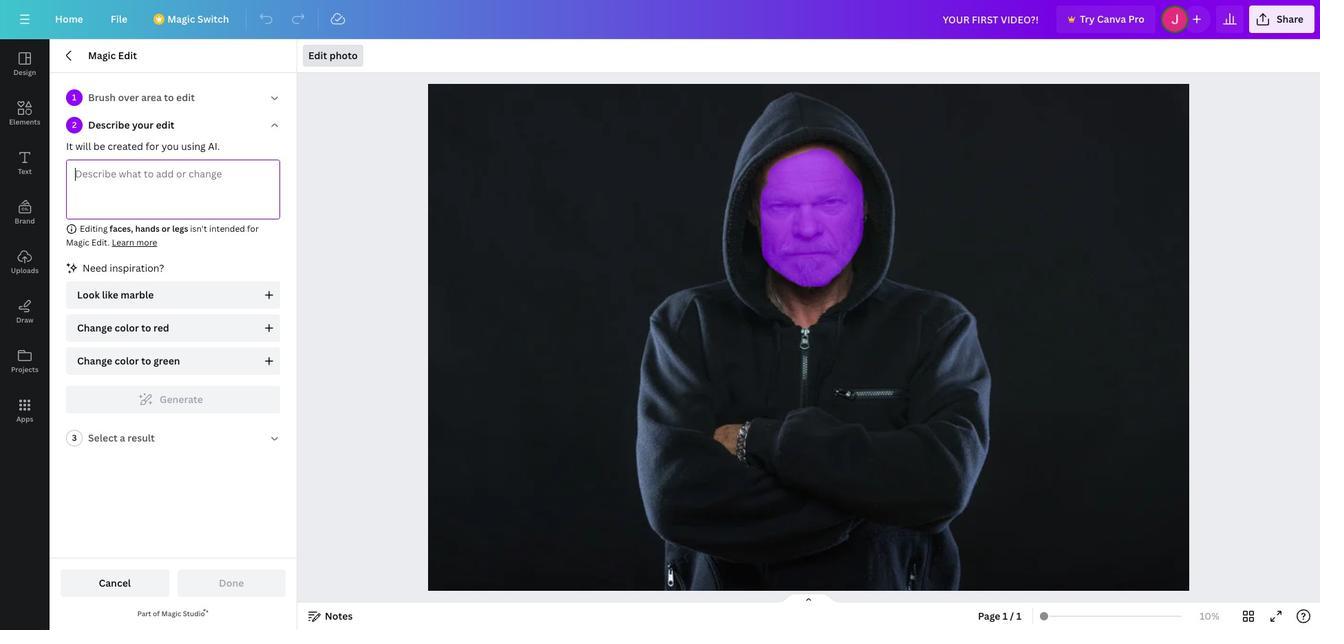 Task type: describe. For each thing, give the bounding box(es) containing it.
done
[[219, 577, 244, 590]]

page
[[807, 550, 830, 563]]

magic inside isn't intended for magic edit.
[[66, 237, 90, 249]]

0 vertical spatial for
[[146, 140, 159, 153]]

will
[[75, 140, 91, 153]]

It will be created for you using AI. text field
[[67, 160, 280, 219]]

brand
[[15, 216, 35, 226]]

notes
[[325, 610, 353, 623]]

legs
[[172, 223, 188, 235]]

try canva pro button
[[1057, 6, 1156, 33]]

magic for magic studio
[[162, 609, 181, 619]]

apps
[[16, 415, 33, 424]]

projects button
[[0, 337, 50, 386]]

draw
[[16, 315, 33, 325]]

0 vertical spatial to
[[164, 91, 174, 104]]

or
[[162, 223, 170, 235]]

0 horizontal spatial edit
[[156, 118, 175, 132]]

more
[[136, 237, 157, 249]]

pro
[[1129, 12, 1145, 25]]

learn
[[112, 237, 134, 249]]

file button
[[100, 6, 139, 33]]

look like marble
[[77, 289, 154, 302]]

main menu bar
[[0, 0, 1321, 39]]

notes button
[[303, 606, 358, 628]]

10%
[[1200, 610, 1220, 623]]

share button
[[1250, 6, 1315, 33]]

cancel button
[[61, 570, 169, 598]]

switch
[[197, 12, 229, 25]]

color for red
[[115, 322, 139, 335]]

describe your edit
[[88, 118, 175, 132]]

add
[[786, 550, 805, 563]]

need
[[83, 262, 107, 275]]

try canva pro
[[1080, 12, 1145, 25]]

select
[[88, 432, 118, 445]]

edit photo
[[308, 49, 358, 62]]

+ add page
[[778, 550, 830, 563]]

change color to red
[[77, 322, 169, 335]]

learn more link
[[112, 237, 157, 249]]

edit inside dropdown button
[[308, 49, 327, 62]]

0 horizontal spatial 1
[[72, 92, 77, 103]]

to for red
[[141, 322, 151, 335]]

a
[[120, 432, 125, 445]]

edit.
[[92, 237, 110, 249]]

/
[[1011, 610, 1015, 623]]

for inside isn't intended for magic edit.
[[247, 223, 259, 235]]

cancel
[[99, 577, 131, 590]]

share
[[1277, 12, 1304, 25]]

elements
[[9, 117, 40, 127]]

try
[[1080, 12, 1095, 25]]

text
[[18, 167, 32, 176]]

inspiration?
[[110, 262, 164, 275]]

isn't intended for magic edit.
[[66, 223, 259, 249]]

editing
[[80, 223, 108, 235]]

design button
[[0, 39, 50, 89]]

editing faces, hands or legs
[[80, 223, 188, 235]]

using
[[181, 140, 206, 153]]

change color to green button
[[66, 348, 280, 375]]

magic for magic edit
[[88, 49, 116, 62]]

file
[[111, 12, 128, 25]]

page
[[979, 610, 1001, 623]]

magic switch button
[[144, 6, 240, 33]]



Task type: vqa. For each thing, say whether or not it's contained in the screenshot.
Record associated with How to record a video
no



Task type: locate. For each thing, give the bounding box(es) containing it.
show pages image
[[776, 594, 842, 605]]

edit
[[176, 91, 195, 104], [156, 118, 175, 132]]

change down change color to red
[[77, 355, 112, 368]]

change color to green
[[77, 355, 180, 368]]

1 right '/'
[[1017, 610, 1022, 623]]

done button
[[177, 570, 286, 598]]

1 vertical spatial to
[[141, 322, 151, 335]]

marble
[[121, 289, 154, 302]]

color down change color to red
[[115, 355, 139, 368]]

change for change color to red
[[77, 322, 112, 335]]

1 vertical spatial change
[[77, 355, 112, 368]]

studio
[[183, 609, 205, 619]]

like
[[102, 289, 118, 302]]

edit right the 'area'
[[176, 91, 195, 104]]

to inside 'button'
[[141, 355, 151, 368]]

change down 'look'
[[77, 322, 112, 335]]

green
[[154, 355, 180, 368]]

to left green
[[141, 355, 151, 368]]

change inside 'button'
[[77, 355, 112, 368]]

intended
[[209, 223, 245, 235]]

brush over area to edit
[[88, 91, 195, 104]]

canva
[[1098, 12, 1127, 25]]

1 edit from the left
[[118, 49, 137, 62]]

10% button
[[1188, 606, 1233, 628]]

edit down file popup button
[[118, 49, 137, 62]]

magic for magic switch
[[167, 12, 195, 25]]

0 vertical spatial change
[[77, 322, 112, 335]]

brush
[[88, 91, 116, 104]]

part of
[[137, 609, 162, 619]]

created
[[108, 140, 143, 153]]

brand button
[[0, 188, 50, 238]]

edit up you
[[156, 118, 175, 132]]

1 change from the top
[[77, 322, 112, 335]]

over
[[118, 91, 139, 104]]

magic edit
[[88, 49, 137, 62]]

change for change color to green
[[77, 355, 112, 368]]

2 horizontal spatial 1
[[1017, 610, 1022, 623]]

it
[[66, 140, 73, 153]]

projects
[[11, 365, 39, 375]]

magic down file popup button
[[88, 49, 116, 62]]

for left you
[[146, 140, 159, 153]]

isn't
[[190, 223, 207, 235]]

draw button
[[0, 287, 50, 337]]

0 horizontal spatial edit
[[118, 49, 137, 62]]

edit photo button
[[303, 45, 363, 67]]

2 color from the top
[[115, 355, 139, 368]]

change
[[77, 322, 112, 335], [77, 355, 112, 368]]

for
[[146, 140, 159, 153], [247, 223, 259, 235]]

red
[[154, 322, 169, 335]]

uploads button
[[0, 238, 50, 287]]

color inside button
[[115, 322, 139, 335]]

color for green
[[115, 355, 139, 368]]

look like marble button
[[66, 282, 280, 309]]

to right the 'area'
[[164, 91, 174, 104]]

magic left switch
[[167, 12, 195, 25]]

text button
[[0, 138, 50, 188]]

0 horizontal spatial for
[[146, 140, 159, 153]]

change color to red button
[[66, 315, 280, 342]]

1 up 2
[[72, 92, 77, 103]]

need inspiration?
[[83, 262, 164, 275]]

describe
[[88, 118, 130, 132]]

1 color from the top
[[115, 322, 139, 335]]

apps button
[[0, 386, 50, 436]]

home
[[55, 12, 83, 25]]

change inside button
[[77, 322, 112, 335]]

magic down editing
[[66, 237, 90, 249]]

hands
[[135, 223, 160, 235]]

look
[[77, 289, 100, 302]]

you
[[162, 140, 179, 153]]

1 vertical spatial edit
[[156, 118, 175, 132]]

home link
[[44, 6, 94, 33]]

faces,
[[110, 223, 133, 235]]

1 horizontal spatial edit
[[176, 91, 195, 104]]

edit
[[118, 49, 137, 62], [308, 49, 327, 62]]

design
[[13, 67, 36, 77]]

for right intended
[[247, 223, 259, 235]]

elements button
[[0, 89, 50, 138]]

1 vertical spatial for
[[247, 223, 259, 235]]

+
[[778, 550, 783, 563]]

Design title text field
[[932, 6, 1052, 33]]

3
[[72, 432, 77, 444]]

magic studio
[[162, 609, 205, 619]]

result
[[128, 432, 155, 445]]

magic switch
[[167, 12, 229, 25]]

1 left '/'
[[1003, 610, 1008, 623]]

learn more
[[112, 237, 157, 249]]

0 vertical spatial color
[[115, 322, 139, 335]]

of
[[153, 609, 160, 619]]

photo
[[330, 49, 358, 62]]

2
[[72, 119, 77, 131]]

1 horizontal spatial for
[[247, 223, 259, 235]]

generate button
[[66, 386, 280, 414]]

color up change color to green
[[115, 322, 139, 335]]

generate
[[160, 393, 203, 406]]

be
[[93, 140, 105, 153]]

magic inside magic switch button
[[167, 12, 195, 25]]

your
[[132, 118, 154, 132]]

side panel tab list
[[0, 39, 50, 436]]

2 vertical spatial to
[[141, 355, 151, 368]]

page 1 / 1
[[979, 610, 1022, 623]]

color
[[115, 322, 139, 335], [115, 355, 139, 368]]

2 edit from the left
[[308, 49, 327, 62]]

to inside button
[[141, 322, 151, 335]]

ai.
[[208, 140, 220, 153]]

1 horizontal spatial 1
[[1003, 610, 1008, 623]]

2 change from the top
[[77, 355, 112, 368]]

1 vertical spatial color
[[115, 355, 139, 368]]

select a result
[[88, 432, 155, 445]]

to for green
[[141, 355, 151, 368]]

+ add page button
[[435, 543, 1172, 570]]

magic right of
[[162, 609, 181, 619]]

it will be created for you using ai.
[[66, 140, 220, 153]]

part
[[137, 609, 151, 619]]

magic
[[167, 12, 195, 25], [88, 49, 116, 62], [66, 237, 90, 249], [162, 609, 181, 619]]

edit left photo
[[308, 49, 327, 62]]

color inside 'button'
[[115, 355, 139, 368]]

0 vertical spatial edit
[[176, 91, 195, 104]]

1 horizontal spatial edit
[[308, 49, 327, 62]]

to
[[164, 91, 174, 104], [141, 322, 151, 335], [141, 355, 151, 368]]

1
[[72, 92, 77, 103], [1003, 610, 1008, 623], [1017, 610, 1022, 623]]

uploads
[[11, 266, 39, 275]]

area
[[141, 91, 162, 104]]

to left "red"
[[141, 322, 151, 335]]



